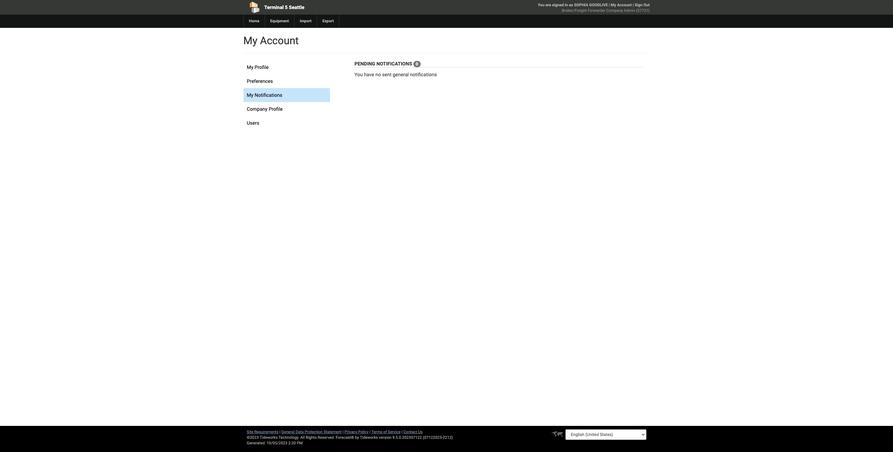 Task type: locate. For each thing, give the bounding box(es) containing it.
generated:
[[247, 442, 266, 446]]

contact
[[404, 431, 417, 435]]

1 vertical spatial company
[[247, 106, 268, 112]]

notifications up you have no sent general notifications
[[377, 61, 412, 67]]

account up the admin
[[617, 3, 632, 7]]

contact us link
[[404, 431, 423, 435]]

equipment
[[270, 19, 289, 23]]

1 horizontal spatial notifications
[[377, 61, 412, 67]]

my inside you are signed in as sophia goodlive | my account | sign out broker/freight forwarder company admin (57721)
[[611, 3, 616, 7]]

notifications up company profile
[[255, 92, 282, 98]]

| left sign
[[633, 3, 634, 7]]

you
[[538, 3, 545, 7], [355, 72, 363, 78]]

tideworks
[[360, 436, 378, 441]]

notifications
[[410, 72, 437, 78]]

| right goodlive
[[609, 3, 610, 7]]

general data protection statement link
[[281, 431, 342, 435]]

profile
[[255, 65, 269, 70], [269, 106, 283, 112]]

0 vertical spatial notifications
[[377, 61, 412, 67]]

you for you have no sent general notifications
[[355, 72, 363, 78]]

service
[[388, 431, 401, 435]]

my notifications
[[247, 92, 282, 98]]

1 vertical spatial account
[[260, 35, 299, 47]]

company down the my account link
[[606, 8, 623, 13]]

you left have
[[355, 72, 363, 78]]

broker/freight
[[562, 8, 587, 13]]

notifications inside pending notifications 0
[[377, 61, 412, 67]]

pm
[[297, 442, 303, 446]]

9.5.0.202307122
[[393, 436, 422, 441]]

(07122023-
[[423, 436, 443, 441]]

account
[[617, 3, 632, 7], [260, 35, 299, 47]]

1 horizontal spatial you
[[538, 3, 545, 7]]

| up 9.5.0.202307122 on the bottom left of the page
[[402, 431, 403, 435]]

1 horizontal spatial company
[[606, 8, 623, 13]]

sent
[[382, 72, 392, 78]]

terms
[[371, 431, 382, 435]]

notifications for pending
[[377, 61, 412, 67]]

company up users
[[247, 106, 268, 112]]

import
[[300, 19, 312, 23]]

privacy
[[345, 431, 357, 435]]

5
[[285, 5, 288, 10]]

users
[[247, 120, 259, 126]]

site requirements | general data protection statement | privacy policy | terms of service | contact us ©2023 tideworks technology. all rights reserved. forecast® by tideworks version 9.5.0.202307122 (07122023-2212) generated: 10/05/2023 2:20 pm
[[247, 431, 453, 446]]

1 horizontal spatial account
[[617, 3, 632, 7]]

as
[[569, 3, 573, 7]]

you left are
[[538, 3, 545, 7]]

site requirements link
[[247, 431, 279, 435]]

company
[[606, 8, 623, 13], [247, 106, 268, 112]]

general
[[393, 72, 409, 78]]

export
[[322, 19, 334, 23]]

notifications
[[377, 61, 412, 67], [255, 92, 282, 98]]

sign out link
[[635, 3, 650, 7]]

terminal 5 seattle
[[264, 5, 304, 10]]

0 vertical spatial you
[[538, 3, 545, 7]]

are
[[546, 3, 551, 7]]

0 horizontal spatial you
[[355, 72, 363, 78]]

1 vertical spatial you
[[355, 72, 363, 78]]

seattle
[[289, 5, 304, 10]]

sign
[[635, 3, 643, 7]]

my for my account
[[243, 35, 257, 47]]

notifications for my
[[255, 92, 282, 98]]

my profile
[[247, 65, 269, 70]]

my down preferences
[[247, 92, 253, 98]]

2212)
[[443, 436, 453, 441]]

profile down "my notifications"
[[269, 106, 283, 112]]

admin
[[624, 8, 635, 13]]

|
[[609, 3, 610, 7], [633, 3, 634, 7], [280, 431, 280, 435], [343, 431, 344, 435], [370, 431, 371, 435], [402, 431, 403, 435]]

rights
[[306, 436, 317, 441]]

pending notifications 0
[[355, 61, 418, 67]]

my
[[611, 3, 616, 7], [243, 35, 257, 47], [247, 65, 253, 70], [247, 92, 253, 98]]

profile up preferences
[[255, 65, 269, 70]]

sophia
[[574, 3, 588, 7]]

my down the home link
[[243, 35, 257, 47]]

1 vertical spatial notifications
[[255, 92, 282, 98]]

0 horizontal spatial account
[[260, 35, 299, 47]]

my right goodlive
[[611, 3, 616, 7]]

0 horizontal spatial notifications
[[255, 92, 282, 98]]

home link
[[243, 15, 265, 28]]

0 horizontal spatial profile
[[255, 65, 269, 70]]

1 horizontal spatial profile
[[269, 106, 283, 112]]

1 vertical spatial profile
[[269, 106, 283, 112]]

| left general
[[280, 431, 280, 435]]

account down equipment link
[[260, 35, 299, 47]]

0 vertical spatial company
[[606, 8, 623, 13]]

you inside you are signed in as sophia goodlive | my account | sign out broker/freight forwarder company admin (57721)
[[538, 3, 545, 7]]

my up preferences
[[247, 65, 253, 70]]

account inside you are signed in as sophia goodlive | my account | sign out broker/freight forwarder company admin (57721)
[[617, 3, 632, 7]]

forecast®
[[336, 436, 354, 441]]

0 vertical spatial account
[[617, 3, 632, 7]]

out
[[644, 3, 650, 7]]

0 vertical spatial profile
[[255, 65, 269, 70]]

| up forecast®
[[343, 431, 344, 435]]



Task type: describe. For each thing, give the bounding box(es) containing it.
policy
[[358, 431, 369, 435]]

technology.
[[279, 436, 299, 441]]

by
[[355, 436, 359, 441]]

have
[[364, 72, 374, 78]]

| up tideworks
[[370, 431, 371, 435]]

0
[[416, 62, 418, 67]]

version
[[379, 436, 392, 441]]

reserved.
[[318, 436, 335, 441]]

home
[[249, 19, 259, 23]]

you are signed in as sophia goodlive | my account | sign out broker/freight forwarder company admin (57721)
[[538, 3, 650, 13]]

profile for company profile
[[269, 106, 283, 112]]

signed
[[552, 3, 564, 7]]

in
[[565, 3, 568, 7]]

preferences
[[247, 79, 273, 84]]

goodlive
[[589, 3, 608, 7]]

(57721)
[[636, 8, 650, 13]]

statement
[[324, 431, 342, 435]]

no
[[376, 72, 381, 78]]

10/05/2023
[[267, 442, 287, 446]]

of
[[383, 431, 387, 435]]

us
[[418, 431, 423, 435]]

my for my notifications
[[247, 92, 253, 98]]

profile for my profile
[[255, 65, 269, 70]]

data
[[296, 431, 304, 435]]

forwarder
[[588, 8, 606, 13]]

©2023 tideworks
[[247, 436, 278, 441]]

company inside you are signed in as sophia goodlive | my account | sign out broker/freight forwarder company admin (57721)
[[606, 8, 623, 13]]

my for my profile
[[247, 65, 253, 70]]

site
[[247, 431, 253, 435]]

protection
[[305, 431, 323, 435]]

export link
[[317, 15, 339, 28]]

you have no sent general notifications
[[355, 72, 437, 78]]

requirements
[[254, 431, 279, 435]]

terminal 5 seattle link
[[243, 0, 407, 15]]

import link
[[294, 15, 317, 28]]

0 horizontal spatial company
[[247, 106, 268, 112]]

general
[[281, 431, 295, 435]]

pending
[[355, 61, 375, 67]]

equipment link
[[265, 15, 294, 28]]

all
[[300, 436, 305, 441]]

you for you are signed in as sophia goodlive | my account | sign out broker/freight forwarder company admin (57721)
[[538, 3, 545, 7]]

privacy policy link
[[345, 431, 369, 435]]

company profile
[[247, 106, 283, 112]]

terms of service link
[[371, 431, 401, 435]]

2:20
[[288, 442, 296, 446]]

my account
[[243, 35, 299, 47]]

my account link
[[611, 3, 632, 7]]

terminal
[[264, 5, 284, 10]]



Task type: vqa. For each thing, say whether or not it's contained in the screenshot.
10/13/2023 at the bottom
no



